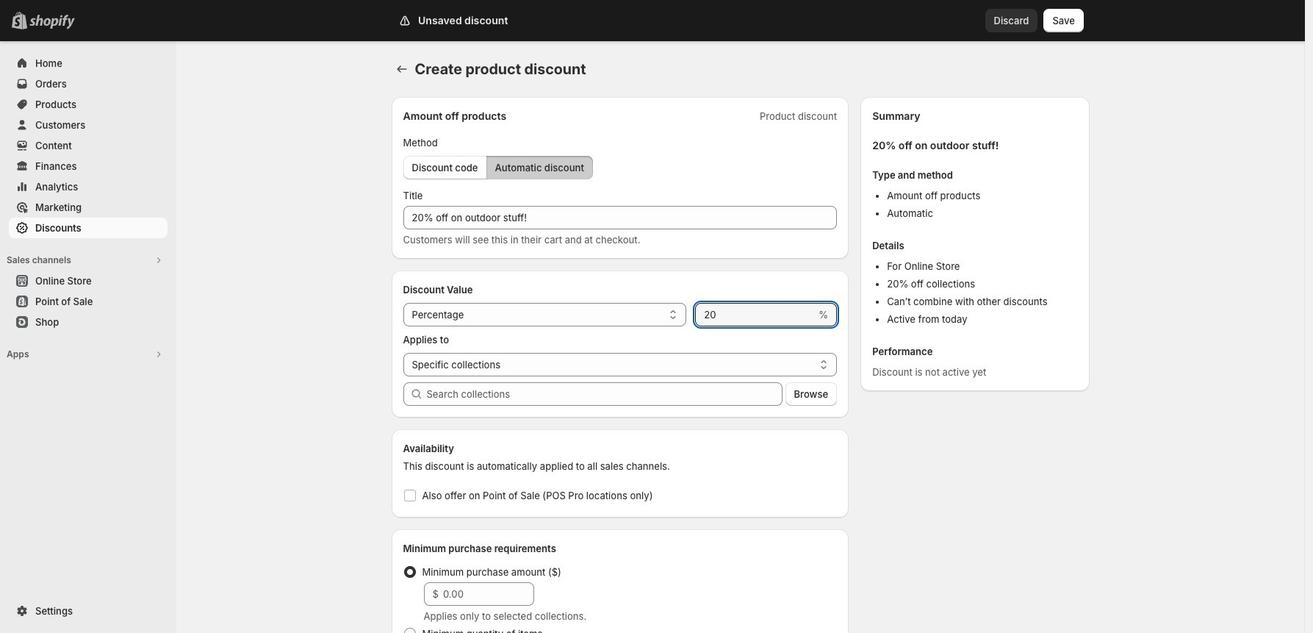 Task type: locate. For each thing, give the bounding box(es) containing it.
0.00 text field
[[443, 582, 534, 606]]

None text field
[[403, 206, 838, 229]]

None text field
[[696, 303, 816, 326]]



Task type: describe. For each thing, give the bounding box(es) containing it.
Search collections text field
[[427, 382, 783, 406]]

shopify image
[[29, 15, 75, 29]]



Task type: vqa. For each thing, say whether or not it's contained in the screenshot.
Shopify image
yes



